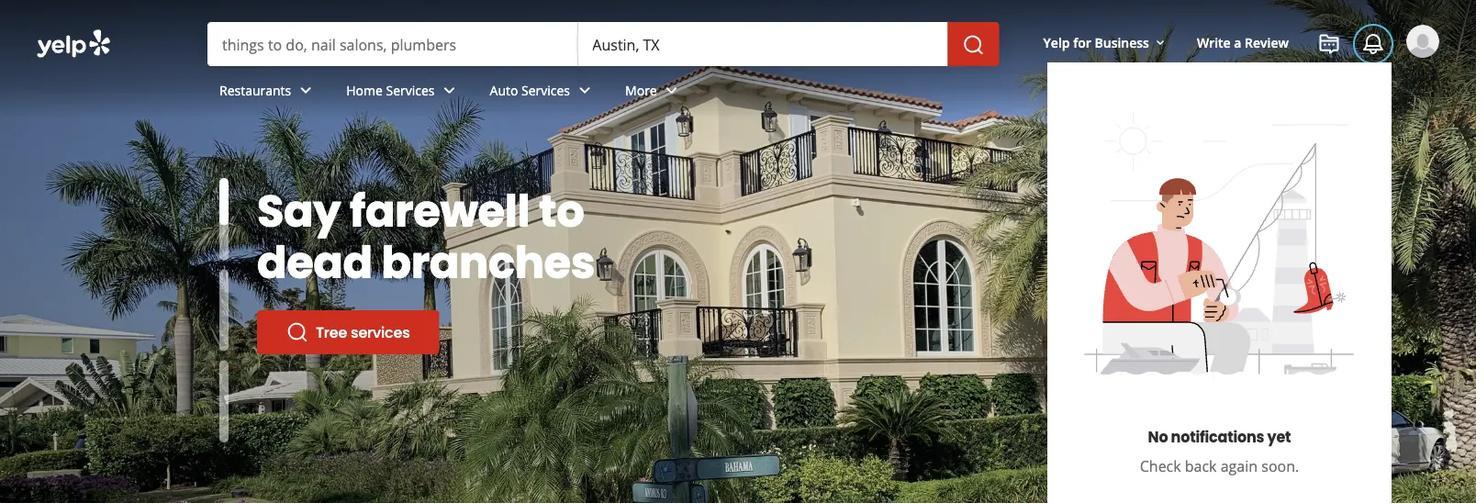 Task type: vqa. For each thing, say whether or not it's contained in the screenshot.
the Repair within auto mechanic auto repair
no



Task type: describe. For each thing, give the bounding box(es) containing it.
for
[[1074, 34, 1092, 51]]

notifications
[[1172, 427, 1265, 447]]

auto services
[[490, 81, 570, 99]]

none search field inside search box
[[208, 22, 1003, 66]]

tree services
[[316, 322, 410, 343]]

home services link
[[332, 66, 475, 119]]

24 chevron down v2 image for home services
[[439, 79, 461, 101]]

services for home services
[[386, 81, 435, 99]]

yelp for business
[[1044, 34, 1150, 51]]

projects image
[[1319, 33, 1341, 55]]

no notifications yet check back again soon.
[[1140, 427, 1300, 476]]

write
[[1198, 34, 1231, 51]]

home
[[346, 81, 383, 99]]

notifications image
[[1363, 33, 1385, 55]]

again
[[1221, 456, 1258, 476]]

services for auto services
[[522, 81, 570, 99]]

yelp for business button
[[1037, 26, 1176, 59]]

tree
[[316, 322, 347, 343]]

to
[[539, 180, 584, 242]]

explore banner section banner
[[0, 0, 1477, 503]]

services
[[351, 322, 410, 343]]

check
[[1140, 456, 1182, 476]]

branches
[[382, 231, 595, 293]]

error illustration image
[[1064, 92, 1376, 404]]

back
[[1186, 456, 1217, 476]]

24 chevron down v2 image for more
[[661, 79, 683, 101]]

16 chevron down v2 image
[[1154, 36, 1168, 50]]

soon.
[[1262, 456, 1300, 476]]

a
[[1235, 34, 1242, 51]]

user actions element
[[1029, 23, 1466, 503]]

24 search v2 image
[[287, 321, 309, 344]]

none field find
[[222, 34, 563, 54]]

auto
[[490, 81, 518, 99]]

business categories element
[[205, 66, 1440, 119]]

none search field containing no notifications yet
[[0, 0, 1477, 503]]

say farewell to dead branches
[[257, 180, 595, 293]]



Task type: locate. For each thing, give the bounding box(es) containing it.
24 chevron down v2 image right restaurants
[[295, 79, 317, 101]]

24 chevron down v2 image inside restaurants link
[[295, 79, 317, 101]]

say
[[257, 180, 341, 242]]

home services
[[346, 81, 435, 99]]

more link
[[611, 66, 698, 119]]

2 horizontal spatial 24 chevron down v2 image
[[661, 79, 683, 101]]

2 services from the left
[[522, 81, 570, 99]]

24 chevron down v2 image left the auto
[[439, 79, 461, 101]]

farewell
[[350, 180, 530, 242]]

yet
[[1268, 427, 1292, 447]]

None search field
[[0, 0, 1477, 503]]

None search field
[[208, 22, 1003, 66]]

0 horizontal spatial services
[[386, 81, 435, 99]]

none field up business categories element
[[593, 34, 934, 54]]

3 24 chevron down v2 image from the left
[[661, 79, 683, 101]]

dead
[[257, 231, 373, 293]]

24 chevron down v2 image for restaurants
[[295, 79, 317, 101]]

1 horizontal spatial services
[[522, 81, 570, 99]]

2 24 chevron down v2 image from the left
[[439, 79, 461, 101]]

1 horizontal spatial 24 chevron down v2 image
[[439, 79, 461, 101]]

1 horizontal spatial none field
[[593, 34, 934, 54]]

24 chevron down v2 image inside more link
[[661, 79, 683, 101]]

24 chevron down v2 image
[[574, 79, 596, 101]]

search image
[[963, 34, 985, 56]]

24 chevron down v2 image inside home services link
[[439, 79, 461, 101]]

0 horizontal spatial 24 chevron down v2 image
[[295, 79, 317, 101]]

yelp
[[1044, 34, 1071, 51]]

24 chevron down v2 image
[[295, 79, 317, 101], [439, 79, 461, 101], [661, 79, 683, 101]]

none field near
[[593, 34, 934, 54]]

Near text field
[[593, 34, 934, 54]]

tree services link
[[257, 310, 439, 355]]

restaurants link
[[205, 66, 332, 119]]

1 services from the left
[[386, 81, 435, 99]]

services right home
[[386, 81, 435, 99]]

restaurants
[[220, 81, 291, 99]]

1 none field from the left
[[222, 34, 563, 54]]

greg r. image
[[1407, 25, 1440, 58]]

more
[[625, 81, 657, 99]]

review
[[1245, 34, 1290, 51]]

select slide image
[[220, 145, 229, 227]]

services
[[386, 81, 435, 99], [522, 81, 570, 99]]

Find text field
[[222, 34, 563, 54]]

services left 24 chevron down v2 icon
[[522, 81, 570, 99]]

write a review link
[[1190, 26, 1297, 59]]

no
[[1149, 427, 1169, 447]]

24 chevron down v2 image right the more
[[661, 79, 683, 101]]

write a review
[[1198, 34, 1290, 51]]

auto services link
[[475, 66, 611, 119]]

business
[[1095, 34, 1150, 51]]

2 none field from the left
[[593, 34, 934, 54]]

0 horizontal spatial none field
[[222, 34, 563, 54]]

None field
[[222, 34, 563, 54], [593, 34, 934, 54]]

none field up home services
[[222, 34, 563, 54]]

1 24 chevron down v2 image from the left
[[295, 79, 317, 101]]



